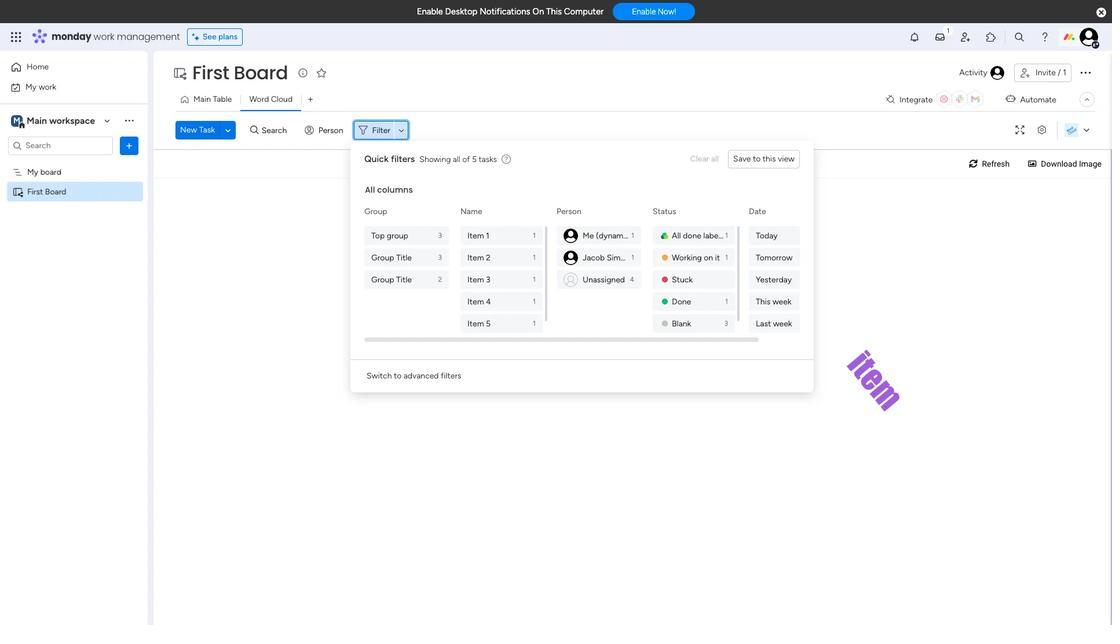 Task type: locate. For each thing, give the bounding box(es) containing it.
0 vertical spatial group
[[364, 207, 387, 217]]

first right shareable board icon
[[27, 187, 43, 197]]

this
[[763, 154, 776, 164]]

all columns
[[365, 184, 413, 196]]

Search in workspace field
[[24, 139, 97, 152]]

3 left last
[[725, 320, 728, 328]]

person up jacob simon image
[[557, 207, 582, 217]]

0 vertical spatial 5
[[472, 154, 477, 164]]

0 vertical spatial all
[[365, 184, 375, 196]]

main for main table
[[194, 94, 211, 104]]

1 vertical spatial group title
[[371, 275, 412, 285]]

dapulse integrations image
[[887, 95, 895, 104]]

4 up item 5
[[486, 297, 491, 307]]

plans
[[218, 32, 238, 42]]

1 horizontal spatial main
[[194, 94, 211, 104]]

main table
[[194, 94, 232, 104]]

2 group title from the top
[[371, 275, 412, 285]]

see plans button
[[187, 28, 243, 46]]

1 vertical spatial my
[[27, 167, 38, 177]]

title for 2
[[396, 275, 412, 285]]

person group
[[557, 227, 644, 289]]

0 vertical spatial first
[[192, 60, 229, 86]]

of
[[463, 154, 470, 164]]

option
[[0, 162, 148, 164]]

0 vertical spatial my
[[25, 82, 37, 92]]

4 inside name group
[[486, 297, 491, 307]]

first board up the table
[[192, 60, 288, 86]]

word
[[249, 94, 269, 104]]

1 vertical spatial jacob simon image
[[564, 251, 578, 265]]

2 left item 3
[[438, 276, 442, 284]]

workspace selection element
[[11, 114, 97, 129]]

0 horizontal spatial 2
[[438, 276, 442, 284]]

jacob simon image down dapulse close icon
[[1080, 28, 1099, 46]]

main workspace
[[27, 115, 95, 126]]

5 down item 4
[[486, 319, 491, 329]]

jacob simon
[[583, 253, 630, 263]]

1 horizontal spatial person
[[557, 207, 582, 217]]

person
[[319, 125, 343, 135], [557, 207, 582, 217]]

main right workspace image
[[27, 115, 47, 126]]

0 horizontal spatial first
[[27, 187, 43, 197]]

1 vertical spatial 5
[[486, 319, 491, 329]]

work right monday on the left top of the page
[[94, 30, 114, 43]]

1 horizontal spatial to
[[753, 154, 761, 164]]

enable
[[417, 6, 443, 17], [632, 7, 656, 16]]

labels
[[704, 231, 724, 241]]

item 3
[[468, 275, 491, 285]]

0 vertical spatial work
[[94, 30, 114, 43]]

1 vertical spatial person
[[557, 207, 582, 217]]

week
[[773, 297, 792, 307], [773, 319, 792, 329]]

workspace image
[[11, 114, 23, 127]]

1 horizontal spatial board
[[234, 60, 288, 86]]

0 horizontal spatial main
[[27, 115, 47, 126]]

5 item from the top
[[468, 319, 484, 329]]

enable now! button
[[613, 3, 696, 20]]

0 vertical spatial main
[[194, 94, 211, 104]]

4 right unassigned
[[630, 276, 634, 284]]

notifications image
[[909, 31, 921, 43]]

4
[[630, 276, 634, 284], [486, 297, 491, 307]]

0 vertical spatial title
[[396, 253, 412, 263]]

first board down my board
[[27, 187, 66, 197]]

week for this week
[[773, 297, 792, 307]]

group for 3
[[371, 253, 394, 263]]

week right last
[[773, 319, 792, 329]]

my board
[[27, 167, 61, 177]]

1 horizontal spatial all
[[672, 231, 681, 241]]

main inside button
[[194, 94, 211, 104]]

all inside status group
[[672, 231, 681, 241]]

my down home at the top of the page
[[25, 82, 37, 92]]

0 horizontal spatial jacob simon image
[[564, 251, 578, 265]]

First Board field
[[189, 60, 291, 86]]

person button
[[300, 121, 350, 140]]

this week
[[756, 297, 792, 307]]

3 inside name group
[[486, 275, 491, 285]]

save
[[734, 154, 751, 164]]

first
[[192, 60, 229, 86], [27, 187, 43, 197]]

inbox image
[[935, 31, 946, 43]]

all
[[711, 154, 719, 164], [453, 154, 461, 164]]

all right clear
[[711, 154, 719, 164]]

1 horizontal spatial this
[[756, 297, 771, 307]]

0 horizontal spatial first board
[[27, 187, 66, 197]]

v2 search image
[[250, 124, 259, 137]]

work
[[94, 30, 114, 43], [39, 82, 56, 92]]

filters
[[391, 154, 415, 165], [441, 371, 462, 381]]

0 horizontal spatial 4
[[486, 297, 491, 307]]

now!
[[658, 7, 676, 16]]

0 vertical spatial week
[[773, 297, 792, 307]]

all for all columns
[[365, 184, 375, 196]]

1 vertical spatial filters
[[441, 371, 462, 381]]

1 group title from the top
[[371, 253, 412, 263]]

0 vertical spatial 4
[[630, 276, 634, 284]]

board down board
[[45, 187, 66, 197]]

4 item from the top
[[468, 297, 484, 307]]

item down item 1
[[468, 253, 484, 263]]

work inside my work button
[[39, 82, 56, 92]]

filters right quick
[[391, 154, 415, 165]]

week for last week
[[773, 319, 792, 329]]

item down the item 2
[[468, 275, 484, 285]]

item down item 3
[[468, 297, 484, 307]]

1 horizontal spatial work
[[94, 30, 114, 43]]

switch to advanced filters
[[367, 371, 462, 381]]

1 vertical spatial all
[[672, 231, 681, 241]]

list box containing my board
[[0, 160, 148, 358]]

1 vertical spatial week
[[773, 319, 792, 329]]

enable left "now!"
[[632, 7, 656, 16]]

0 horizontal spatial person
[[319, 125, 343, 135]]

0 vertical spatial filters
[[391, 154, 415, 165]]

enable inside button
[[632, 7, 656, 16]]

1 horizontal spatial 4
[[630, 276, 634, 284]]

0 vertical spatial group title
[[371, 253, 412, 263]]

2 all from the left
[[453, 154, 461, 164]]

done
[[683, 231, 702, 241]]

my inside button
[[25, 82, 37, 92]]

options image
[[1079, 65, 1093, 79]]

2 item from the top
[[468, 253, 484, 263]]

2 vertical spatial group
[[371, 275, 394, 285]]

this up last
[[756, 297, 771, 307]]

last week
[[756, 319, 792, 329]]

0 vertical spatial first board
[[192, 60, 288, 86]]

jacob simon image down jacob simon image
[[564, 251, 578, 265]]

to right switch in the left bottom of the page
[[394, 371, 402, 381]]

switch to advanced filters button
[[362, 367, 466, 386]]

name group
[[461, 227, 545, 333]]

date group
[[749, 227, 834, 443]]

1 horizontal spatial enable
[[632, 7, 656, 16]]

last
[[756, 319, 771, 329]]

2
[[486, 253, 491, 263], [438, 276, 442, 284]]

all done labels
[[672, 231, 724, 241]]

3 left item 1
[[438, 232, 442, 240]]

stuck
[[672, 275, 693, 285]]

item 1
[[468, 231, 490, 241]]

activity button
[[955, 64, 1010, 82]]

m
[[13, 116, 20, 125]]

my
[[25, 82, 37, 92], [27, 167, 38, 177]]

1 horizontal spatial filters
[[441, 371, 462, 381]]

0 vertical spatial jacob simon image
[[1080, 28, 1099, 46]]

to for save
[[753, 154, 761, 164]]

1
[[1063, 68, 1067, 78], [486, 231, 490, 241], [533, 232, 536, 240], [632, 232, 634, 240], [726, 232, 728, 240], [533, 254, 536, 262], [632, 254, 634, 262], [726, 254, 728, 262], [533, 276, 536, 284], [533, 298, 536, 306], [726, 298, 728, 306], [533, 320, 536, 328]]

2 title from the top
[[396, 275, 412, 285]]

date
[[749, 207, 766, 217]]

1 horizontal spatial first
[[192, 60, 229, 86]]

group
[[364, 207, 387, 217], [371, 253, 394, 263], [371, 275, 394, 285]]

1 vertical spatial title
[[396, 275, 412, 285]]

working
[[672, 253, 702, 263]]

1 item from the top
[[468, 231, 484, 241]]

computer
[[564, 6, 604, 17]]

this
[[546, 6, 562, 17], [756, 297, 771, 307]]

enable now!
[[632, 7, 676, 16]]

0 horizontal spatial filters
[[391, 154, 415, 165]]

all left done at the top right of the page
[[672, 231, 681, 241]]

to inside button
[[753, 154, 761, 164]]

week up last week
[[773, 297, 792, 307]]

first board
[[192, 60, 288, 86], [27, 187, 66, 197]]

0 vertical spatial person
[[319, 125, 343, 135]]

board up word
[[234, 60, 288, 86]]

0 horizontal spatial all
[[365, 184, 375, 196]]

main inside workspace selection element
[[27, 115, 47, 126]]

0 horizontal spatial all
[[453, 154, 461, 164]]

item for item 3
[[468, 275, 484, 285]]

group title
[[371, 253, 412, 263], [371, 275, 412, 285]]

see
[[203, 32, 216, 42]]

1 vertical spatial work
[[39, 82, 56, 92]]

1 vertical spatial board
[[45, 187, 66, 197]]

1 vertical spatial to
[[394, 371, 402, 381]]

5
[[472, 154, 477, 164], [486, 319, 491, 329]]

0 vertical spatial this
[[546, 6, 562, 17]]

item down item 4
[[468, 319, 484, 329]]

to
[[753, 154, 761, 164], [394, 371, 402, 381]]

main
[[194, 94, 211, 104], [27, 115, 47, 126]]

unassigned
[[583, 275, 625, 285]]

list box
[[0, 160, 148, 358]]

1 title from the top
[[396, 253, 412, 263]]

3 item from the top
[[468, 275, 484, 285]]

1 horizontal spatial all
[[711, 154, 719, 164]]

jacob simon image
[[1080, 28, 1099, 46], [564, 251, 578, 265]]

5 inside name group
[[486, 319, 491, 329]]

0 horizontal spatial work
[[39, 82, 56, 92]]

board
[[234, 60, 288, 86], [45, 187, 66, 197]]

all columns dialog
[[351, 141, 845, 443]]

show board description image
[[296, 67, 310, 79]]

apps image
[[986, 31, 997, 43]]

1 vertical spatial this
[[756, 297, 771, 307]]

quick
[[364, 154, 389, 165]]

item for item 1
[[468, 231, 484, 241]]

3 inside status group
[[725, 320, 728, 328]]

home
[[27, 62, 49, 72]]

(dynamic)
[[596, 231, 633, 241]]

2 up item 3
[[486, 253, 491, 263]]

all left columns
[[365, 184, 375, 196]]

1 vertical spatial first board
[[27, 187, 66, 197]]

yesterday
[[756, 275, 792, 285]]

activity
[[960, 68, 988, 78]]

1 vertical spatial group
[[371, 253, 394, 263]]

3 left the item 2
[[438, 254, 442, 262]]

1 vertical spatial 2
[[438, 276, 442, 284]]

item up the item 2
[[468, 231, 484, 241]]

main left the table
[[194, 94, 211, 104]]

1 vertical spatial 4
[[486, 297, 491, 307]]

1 all from the left
[[711, 154, 719, 164]]

0 horizontal spatial 5
[[472, 154, 477, 164]]

table
[[213, 94, 232, 104]]

save to this view
[[734, 154, 795, 164]]

status group
[[653, 227, 738, 333]]

top group
[[371, 231, 408, 241]]

this right on
[[546, 6, 562, 17]]

task
[[199, 125, 215, 135]]

all left of
[[453, 154, 461, 164]]

work down home at the top of the page
[[39, 82, 56, 92]]

0 horizontal spatial enable
[[417, 6, 443, 17]]

clear all
[[690, 154, 719, 164]]

0 horizontal spatial to
[[394, 371, 402, 381]]

enable desktop notifications on this computer
[[417, 6, 604, 17]]

work for my
[[39, 82, 56, 92]]

5 right of
[[472, 154, 477, 164]]

filters right advanced
[[441, 371, 462, 381]]

0 vertical spatial 2
[[486, 253, 491, 263]]

1 horizontal spatial first board
[[192, 60, 288, 86]]

3 up item 4
[[486, 275, 491, 285]]

my for my board
[[27, 167, 38, 177]]

first up main table
[[192, 60, 229, 86]]

to for switch
[[394, 371, 402, 381]]

my left board
[[27, 167, 38, 177]]

0 vertical spatial to
[[753, 154, 761, 164]]

enable left desktop
[[417, 6, 443, 17]]

1 vertical spatial first
[[27, 187, 43, 197]]

to inside button
[[394, 371, 402, 381]]

1 vertical spatial main
[[27, 115, 47, 126]]

my for my work
[[25, 82, 37, 92]]

to left the this
[[753, 154, 761, 164]]

1 horizontal spatial 2
[[486, 253, 491, 263]]

jacob simon image
[[564, 229, 578, 243]]

search everything image
[[1014, 31, 1026, 43]]

person left filter 'popup button'
[[319, 125, 343, 135]]

1 horizontal spatial 5
[[486, 319, 491, 329]]



Task type: describe. For each thing, give the bounding box(es) containing it.
select product image
[[10, 31, 22, 43]]

group title for 3
[[371, 253, 412, 263]]

group
[[387, 231, 408, 241]]

item for item 4
[[468, 297, 484, 307]]

it
[[715, 253, 720, 263]]

main table button
[[176, 90, 241, 109]]

showing
[[420, 154, 451, 164]]

me (dynamic)
[[583, 231, 633, 241]]

enable for enable desktop notifications on this computer
[[417, 6, 443, 17]]

autopilot image
[[1006, 92, 1016, 106]]

tomorrow
[[756, 253, 793, 263]]

automate
[[1021, 95, 1057, 105]]

options image
[[123, 140, 135, 152]]

add view image
[[308, 95, 313, 104]]

me
[[583, 231, 594, 241]]

management
[[117, 30, 180, 43]]

Search field
[[259, 122, 294, 138]]

item for item 5
[[468, 319, 484, 329]]

monday work management
[[52, 30, 180, 43]]

top
[[371, 231, 385, 241]]

item for item 2
[[468, 253, 484, 263]]

clear all button
[[686, 150, 724, 169]]

invite / 1 button
[[1015, 64, 1072, 82]]

done
[[672, 297, 691, 307]]

person inside all columns dialog
[[557, 207, 582, 217]]

item 2
[[468, 253, 491, 263]]

desktop
[[445, 6, 478, 17]]

all for all done labels
[[672, 231, 681, 241]]

home button
[[7, 58, 125, 76]]

invite / 1
[[1036, 68, 1067, 78]]

jacob simon image inside 'person' group
[[564, 251, 578, 265]]

name
[[461, 207, 482, 217]]

jacob
[[583, 253, 605, 263]]

enable for enable now!
[[632, 7, 656, 16]]

filter
[[372, 125, 391, 135]]

shareable board image
[[173, 66, 187, 80]]

help image
[[1040, 31, 1051, 43]]

on
[[704, 253, 713, 263]]

4 inside 'person' group
[[630, 276, 634, 284]]

work for monday
[[94, 30, 114, 43]]

angle down image
[[225, 126, 231, 135]]

invite
[[1036, 68, 1056, 78]]

collapse board header image
[[1083, 95, 1092, 104]]

view
[[778, 154, 795, 164]]

open full screen image
[[1011, 126, 1030, 135]]

board
[[40, 167, 61, 177]]

today
[[756, 231, 778, 241]]

group for 2
[[371, 275, 394, 285]]

0 horizontal spatial this
[[546, 6, 562, 17]]

quick filters showing all of 5 tasks
[[364, 154, 497, 165]]

item 4
[[468, 297, 491, 307]]

tasks
[[479, 154, 497, 164]]

1 inside button
[[1063, 68, 1067, 78]]

group title for 2
[[371, 275, 412, 285]]

invite members image
[[960, 31, 972, 43]]

all inside button
[[711, 154, 719, 164]]

save to this view button
[[728, 150, 800, 169]]

this inside date group
[[756, 297, 771, 307]]

item 5
[[468, 319, 491, 329]]

my work button
[[7, 78, 125, 96]]

workspace
[[49, 115, 95, 126]]

word cloud
[[249, 94, 293, 104]]

notifications
[[480, 6, 531, 17]]

integrate
[[900, 95, 933, 105]]

2 inside name group
[[486, 253, 491, 263]]

1 image
[[943, 24, 954, 37]]

/
[[1058, 68, 1061, 78]]

advanced
[[404, 371, 439, 381]]

workspace options image
[[123, 115, 135, 126]]

simon
[[607, 253, 630, 263]]

cloud
[[271, 94, 293, 104]]

clear
[[690, 154, 709, 164]]

monday
[[52, 30, 91, 43]]

2 inside group group
[[438, 276, 442, 284]]

shareable board image
[[12, 186, 23, 197]]

settings image
[[1033, 126, 1052, 135]]

on
[[533, 6, 544, 17]]

my work
[[25, 82, 56, 92]]

1 horizontal spatial jacob simon image
[[1080, 28, 1099, 46]]

0 horizontal spatial board
[[45, 187, 66, 197]]

switch
[[367, 371, 392, 381]]

blank
[[672, 319, 691, 329]]

dapulse close image
[[1097, 7, 1107, 19]]

5 inside quick filters showing all of 5 tasks
[[472, 154, 477, 164]]

see plans
[[203, 32, 238, 42]]

learn more image
[[502, 154, 511, 165]]

new task
[[180, 125, 215, 135]]

new
[[180, 125, 197, 135]]

filters inside button
[[441, 371, 462, 381]]

new task button
[[176, 121, 220, 140]]

person inside popup button
[[319, 125, 343, 135]]

title for 3
[[396, 253, 412, 263]]

all inside quick filters showing all of 5 tasks
[[453, 154, 461, 164]]

0 vertical spatial board
[[234, 60, 288, 86]]

columns
[[377, 184, 413, 196]]

group group
[[364, 227, 451, 289]]

filter button
[[354, 121, 409, 140]]

add to favorites image
[[316, 67, 328, 79]]

main for main workspace
[[27, 115, 47, 126]]

word cloud button
[[241, 90, 301, 109]]

status
[[653, 207, 677, 217]]

arrow down image
[[395, 123, 409, 137]]

working on it
[[672, 253, 720, 263]]



Task type: vqa. For each thing, say whether or not it's contained in the screenshot.


